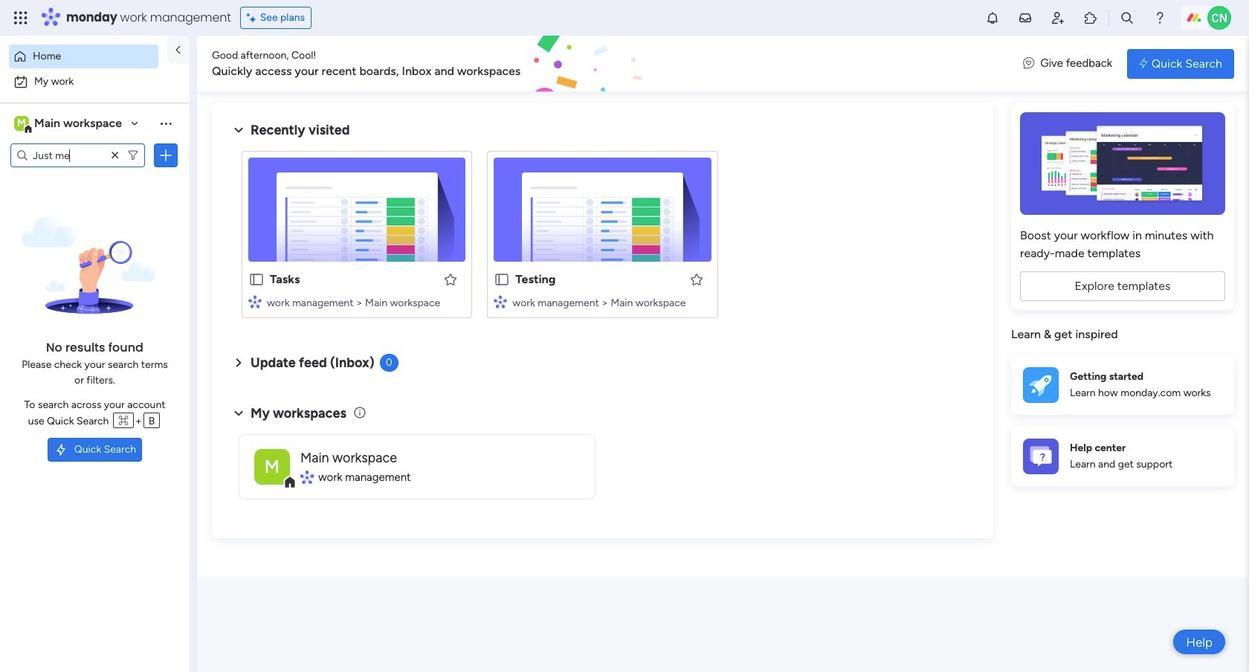 Task type: locate. For each thing, give the bounding box(es) containing it.
filters image
[[127, 149, 139, 161]]

0 horizontal spatial component image
[[248, 295, 262, 308]]

2 option from the top
[[9, 70, 181, 94]]

1 horizontal spatial component image
[[300, 471, 313, 484]]

workspace image
[[14, 115, 29, 132]]

workspace image
[[254, 449, 290, 485]]

v2 bolt switch image
[[1140, 55, 1148, 72]]

component image
[[248, 295, 262, 308], [300, 471, 313, 484]]

1 option from the top
[[9, 45, 158, 68]]

1 public board image from the left
[[248, 271, 265, 288]]

option
[[9, 45, 158, 68], [9, 70, 181, 94]]

0 vertical spatial option
[[9, 45, 158, 68]]

public board image for add to favorites image
[[248, 271, 265, 288]]

add to favorites image
[[444, 272, 458, 287]]

templates image image
[[1025, 112, 1221, 215]]

0 horizontal spatial public board image
[[248, 271, 265, 288]]

1 horizontal spatial public board image
[[494, 271, 510, 288]]

getting started element
[[1012, 355, 1235, 415]]

search everything image
[[1120, 10, 1135, 25]]

0 vertical spatial component image
[[248, 295, 262, 308]]

quick search results list box
[[230, 139, 976, 336]]

notifications image
[[985, 10, 1000, 25]]

public board image
[[248, 271, 265, 288], [494, 271, 510, 288]]

2 public board image from the left
[[494, 271, 510, 288]]

1 vertical spatial option
[[9, 70, 181, 94]]

help center element
[[1012, 427, 1235, 486]]



Task type: vqa. For each thing, say whether or not it's contained in the screenshot.
the Profile image
no



Task type: describe. For each thing, give the bounding box(es) containing it.
cool name image
[[1208, 6, 1232, 30]]

1 vertical spatial component image
[[300, 471, 313, 484]]

Search in workspace field
[[31, 147, 106, 164]]

close recently visited image
[[230, 121, 248, 139]]

open update feed (inbox) image
[[230, 354, 248, 372]]

help image
[[1153, 10, 1168, 25]]

public board image for add to favorites icon
[[494, 271, 510, 288]]

see plans image
[[247, 10, 260, 26]]

monday marketplace image
[[1084, 10, 1099, 25]]

close my workspaces image
[[230, 404, 248, 422]]

select product image
[[13, 10, 28, 25]]

add to favorites image
[[689, 272, 704, 287]]

invite members image
[[1051, 10, 1066, 25]]

v2 user feedback image
[[1024, 55, 1035, 72]]

clear search image
[[108, 148, 123, 163]]

0 element
[[380, 354, 398, 372]]

update feed image
[[1018, 10, 1033, 25]]

workspace selection element
[[14, 115, 124, 134]]



